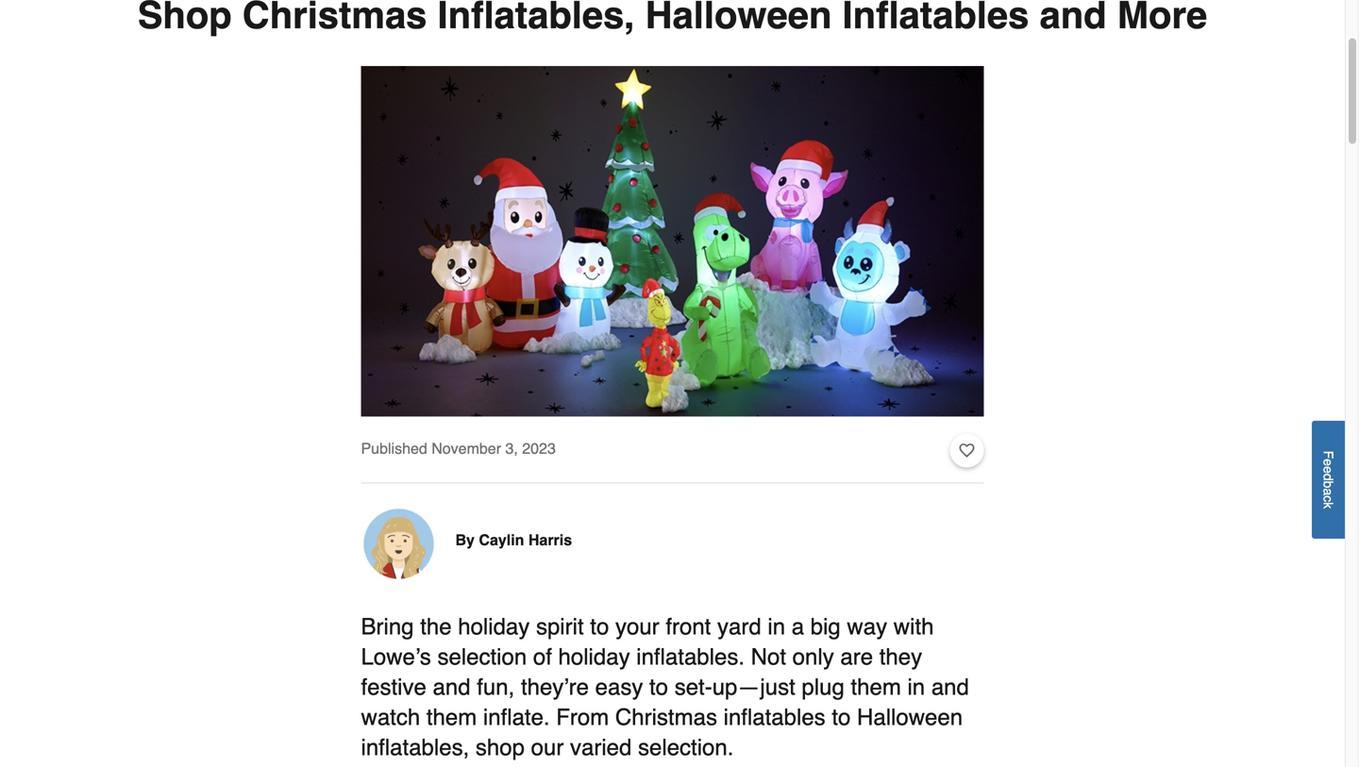 Task type: locate. For each thing, give the bounding box(es) containing it.
1 horizontal spatial in
[[907, 674, 925, 700]]

holiday up selection
[[458, 614, 530, 640]]

f
[[1321, 451, 1336, 459]]

and down selection
[[433, 674, 471, 700]]

in up not
[[768, 614, 785, 640]]

big
[[810, 614, 841, 640]]

a up k
[[1321, 488, 1336, 496]]

festive
[[361, 674, 426, 700]]

watch
[[361, 705, 420, 731]]

to down plug
[[832, 705, 851, 731]]

lowe's
[[361, 644, 431, 670]]

fun,
[[477, 674, 515, 700]]

1 horizontal spatial them
[[851, 674, 901, 700]]

bring the holiday spirit to your front yard in a big way with lowe's selection of holiday inflatables. not only are they festive and fun, they're easy to set-up—just plug them in and watch them inflate. from christmas inflatables to halloween inflatables, shop our varied selection.
[[361, 614, 969, 761]]

to up christmas on the bottom of the page
[[649, 674, 668, 700]]

2 vertical spatial to
[[832, 705, 851, 731]]

selection.
[[638, 735, 734, 761]]

from
[[556, 705, 609, 731]]

and up halloween
[[931, 674, 969, 700]]

to
[[590, 614, 609, 640], [649, 674, 668, 700], [832, 705, 851, 731]]

of
[[533, 644, 552, 670]]

c
[[1321, 496, 1336, 502]]

0 horizontal spatial to
[[590, 614, 609, 640]]

k
[[1321, 502, 1336, 509]]

in up halloween
[[907, 674, 925, 700]]

1 horizontal spatial holiday
[[558, 644, 630, 670]]

heart outline image
[[959, 440, 974, 461]]

0 horizontal spatial in
[[768, 614, 785, 640]]

our
[[531, 735, 564, 761]]

only
[[792, 644, 834, 670]]

1 horizontal spatial a
[[1321, 488, 1336, 496]]

f e e d b a c k button
[[1312, 421, 1345, 539]]

holiday
[[458, 614, 530, 640], [558, 644, 630, 670]]

the
[[420, 614, 452, 640]]

caylin
[[479, 531, 524, 549]]

1 horizontal spatial to
[[649, 674, 668, 700]]

0 vertical spatial in
[[768, 614, 785, 640]]

not
[[751, 644, 786, 670]]

a row of christmas-themed inflatables like santa, a snowman and reindeer. image
[[361, 66, 984, 417]]

2 horizontal spatial to
[[832, 705, 851, 731]]

and
[[433, 674, 471, 700], [931, 674, 969, 700]]

a left big
[[792, 614, 804, 640]]

1 horizontal spatial and
[[931, 674, 969, 700]]

published november 3, 2023
[[361, 440, 556, 457]]

yard
[[717, 614, 761, 640]]

harris
[[528, 531, 572, 549]]

a
[[1321, 488, 1336, 496], [792, 614, 804, 640]]

with
[[894, 614, 934, 640]]

1 vertical spatial a
[[792, 614, 804, 640]]

0 vertical spatial holiday
[[458, 614, 530, 640]]

1 vertical spatial holiday
[[558, 644, 630, 670]]

them up "inflatables,"
[[426, 705, 477, 731]]

in
[[768, 614, 785, 640], [907, 674, 925, 700]]

1 and from the left
[[433, 674, 471, 700]]

them down 'are'
[[851, 674, 901, 700]]

e up d
[[1321, 459, 1336, 466]]

varied
[[570, 735, 632, 761]]

e
[[1321, 459, 1336, 466], [1321, 466, 1336, 474]]

f e e d b a c k
[[1321, 451, 1336, 509]]

2 and from the left
[[931, 674, 969, 700]]

plug
[[802, 674, 844, 700]]

inflatables
[[723, 705, 825, 731]]

0 horizontal spatial them
[[426, 705, 477, 731]]

holiday up easy
[[558, 644, 630, 670]]

2 e from the top
[[1321, 466, 1336, 474]]

e up the b
[[1321, 466, 1336, 474]]

0 horizontal spatial and
[[433, 674, 471, 700]]

selection
[[437, 644, 527, 670]]

0 horizontal spatial a
[[792, 614, 804, 640]]

0 vertical spatial a
[[1321, 488, 1336, 496]]

0 vertical spatial to
[[590, 614, 609, 640]]

november
[[432, 440, 501, 457]]

them
[[851, 674, 901, 700], [426, 705, 477, 731]]

1 e from the top
[[1321, 459, 1336, 466]]

to left your
[[590, 614, 609, 640]]



Task type: vqa. For each thing, say whether or not it's contained in the screenshot.
christmas
yes



Task type: describe. For each thing, give the bounding box(es) containing it.
inflatables.
[[636, 644, 745, 670]]

by caylin harris
[[455, 531, 572, 549]]

spirit
[[536, 614, 584, 640]]

bring
[[361, 614, 414, 640]]

inflatables,
[[361, 735, 469, 761]]

set-
[[674, 674, 712, 700]]

easy
[[595, 674, 643, 700]]

1 vertical spatial to
[[649, 674, 668, 700]]

a inside button
[[1321, 488, 1336, 496]]

b
[[1321, 481, 1336, 488]]

a inside the bring the holiday spirit to your front yard in a big way with lowe's selection of holiday inflatables. not only are they festive and fun, they're easy to set-up—just plug them in and watch them inflate. from christmas inflatables to halloween inflatables, shop our varied selection.
[[792, 614, 804, 640]]

shop
[[476, 735, 525, 761]]

christmas
[[615, 705, 717, 731]]

by
[[455, 531, 475, 549]]

published
[[361, 440, 427, 457]]

up—just
[[712, 674, 795, 700]]

0 vertical spatial them
[[851, 674, 901, 700]]

way
[[847, 614, 887, 640]]

they're
[[521, 674, 589, 700]]

1 vertical spatial them
[[426, 705, 477, 731]]

they
[[879, 644, 922, 670]]

are
[[840, 644, 873, 670]]

0 horizontal spatial holiday
[[458, 614, 530, 640]]

halloween
[[857, 705, 963, 731]]

inflate.
[[483, 705, 550, 731]]

3,
[[505, 440, 518, 457]]

d
[[1321, 474, 1336, 481]]

2023
[[522, 440, 556, 457]]

front
[[666, 614, 711, 640]]

1 vertical spatial in
[[907, 674, 925, 700]]

your
[[615, 614, 659, 640]]

caylin harris image
[[361, 506, 436, 582]]



